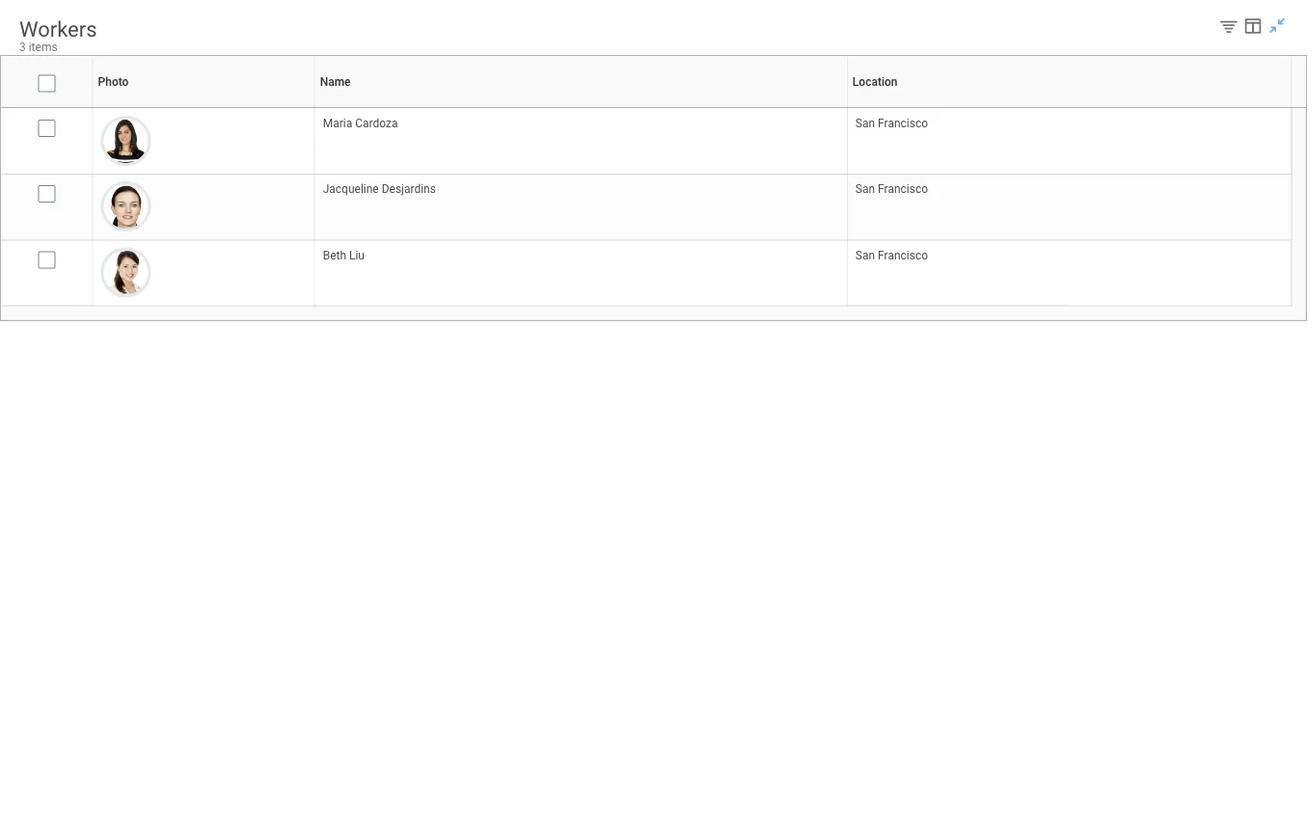 Task type: locate. For each thing, give the bounding box(es) containing it.
items
[[29, 41, 58, 54]]

1 san francisco element from the top
[[856, 113, 928, 130]]

maria cardoza
[[323, 117, 398, 130]]

null photo name location
[[46, 108, 1071, 109]]

2 san francisco element from the top
[[856, 179, 928, 196]]

1 vertical spatial location
[[1067, 108, 1071, 109]]

jacqueline
[[323, 183, 379, 196]]

0 vertical spatial photo
[[98, 75, 129, 88]]

0 vertical spatial san francisco element
[[856, 113, 928, 130]]

toolbar
[[1204, 15, 1308, 40]]

3 san francisco from the top
[[856, 248, 928, 262]]

3 san francisco element from the top
[[856, 244, 928, 262]]

row element
[[1, 56, 1296, 108]]

employee's photo (jacqueline desjardins) image
[[101, 182, 151, 232]]

1 san francisco from the top
[[856, 117, 928, 130]]

1 vertical spatial name
[[579, 108, 582, 109]]

maria
[[323, 117, 352, 130]]

name inside 'row' 'element'
[[320, 75, 351, 88]]

0 horizontal spatial location
[[853, 75, 898, 88]]

1 vertical spatial san francisco element
[[856, 179, 928, 196]]

employee's photo (maria cardoza) image
[[101, 116, 151, 166]]

2 vertical spatial san francisco element
[[856, 244, 928, 262]]

0 vertical spatial location
[[853, 75, 898, 88]]

name button
[[579, 108, 583, 109]]

2 vertical spatial san francisco
[[856, 248, 928, 262]]

2 vertical spatial san
[[856, 248, 875, 262]]

1 horizontal spatial photo
[[202, 108, 205, 109]]

san francisco element for beth liu
[[856, 244, 928, 262]]

san francisco for cardoza
[[856, 117, 928, 130]]

san francisco element for maria cardoza
[[856, 113, 928, 130]]

1 horizontal spatial name
[[579, 108, 582, 109]]

0 horizontal spatial name
[[320, 75, 351, 88]]

null column header
[[1, 108, 93, 109]]

0 vertical spatial name
[[320, 75, 351, 88]]

francisco
[[878, 117, 928, 130], [878, 183, 928, 196], [878, 248, 928, 262]]

san
[[856, 117, 875, 130], [856, 183, 875, 196], [856, 248, 875, 262]]

0 vertical spatial san francisco
[[856, 117, 928, 130]]

name down 'row' 'element' in the top of the page
[[579, 108, 582, 109]]

san francisco element
[[856, 113, 928, 130], [856, 179, 928, 196], [856, 244, 928, 262]]

1 vertical spatial francisco
[[878, 183, 928, 196]]

jacqueline desjardins element
[[323, 179, 436, 196]]

3 san from the top
[[856, 248, 875, 262]]

1 san from the top
[[856, 117, 875, 130]]

2 vertical spatial francisco
[[878, 248, 928, 262]]

0 vertical spatial san
[[856, 117, 875, 130]]

null
[[46, 108, 47, 109]]

3 francisco from the top
[[878, 248, 928, 262]]

photo
[[98, 75, 129, 88], [202, 108, 205, 109]]

name
[[320, 75, 351, 88], [579, 108, 582, 109]]

click to view/edit grid preferences image
[[1243, 15, 1264, 36]]

location button
[[1067, 108, 1072, 109]]

location
[[853, 75, 898, 88], [1067, 108, 1071, 109]]

select to filter grid data image
[[1219, 16, 1240, 36]]

1 vertical spatial san
[[856, 183, 875, 196]]

name up maria
[[320, 75, 351, 88]]

0 horizontal spatial photo
[[98, 75, 129, 88]]

jacqueline desjardins
[[323, 183, 436, 196]]

2 francisco from the top
[[878, 183, 928, 196]]

1 francisco from the top
[[878, 117, 928, 130]]

2 san francisco from the top
[[856, 183, 928, 196]]

workers
[[19, 17, 97, 42]]

2 san from the top
[[856, 183, 875, 196]]

1 vertical spatial san francisco
[[856, 183, 928, 196]]

san francisco
[[856, 117, 928, 130], [856, 183, 928, 196], [856, 248, 928, 262]]

francisco for maria cardoza
[[878, 117, 928, 130]]

0 vertical spatial francisco
[[878, 117, 928, 130]]



Task type: vqa. For each thing, say whether or not it's contained in the screenshot.
chevron right icon
no



Task type: describe. For each thing, give the bounding box(es) containing it.
san for desjardins
[[856, 183, 875, 196]]

location inside 'row' 'element'
[[853, 75, 898, 88]]

1 horizontal spatial location
[[1067, 108, 1071, 109]]

liu
[[349, 248, 365, 262]]

3
[[19, 41, 26, 54]]

cardoza
[[355, 117, 398, 130]]

photo button
[[202, 108, 206, 109]]

maria cardoza element
[[323, 113, 398, 130]]

san for liu
[[856, 248, 875, 262]]

beth
[[323, 248, 346, 262]]

san for cardoza
[[856, 117, 875, 130]]

photo inside 'row' 'element'
[[98, 75, 129, 88]]

francisco for beth liu
[[878, 248, 928, 262]]

francisco for jacqueline desjardins
[[878, 183, 928, 196]]

san francisco for liu
[[856, 248, 928, 262]]

beth liu
[[323, 248, 365, 262]]

san francisco for desjardins
[[856, 183, 928, 196]]

employee's photo (beth liu) image
[[101, 247, 151, 298]]

san francisco element for jacqueline desjardins
[[856, 179, 928, 196]]

workers 3 items
[[19, 17, 97, 54]]

desjardins
[[382, 183, 436, 196]]

beth liu element
[[323, 244, 365, 262]]

shrink image
[[1267, 15, 1288, 36]]

1 vertical spatial photo
[[202, 108, 205, 109]]



